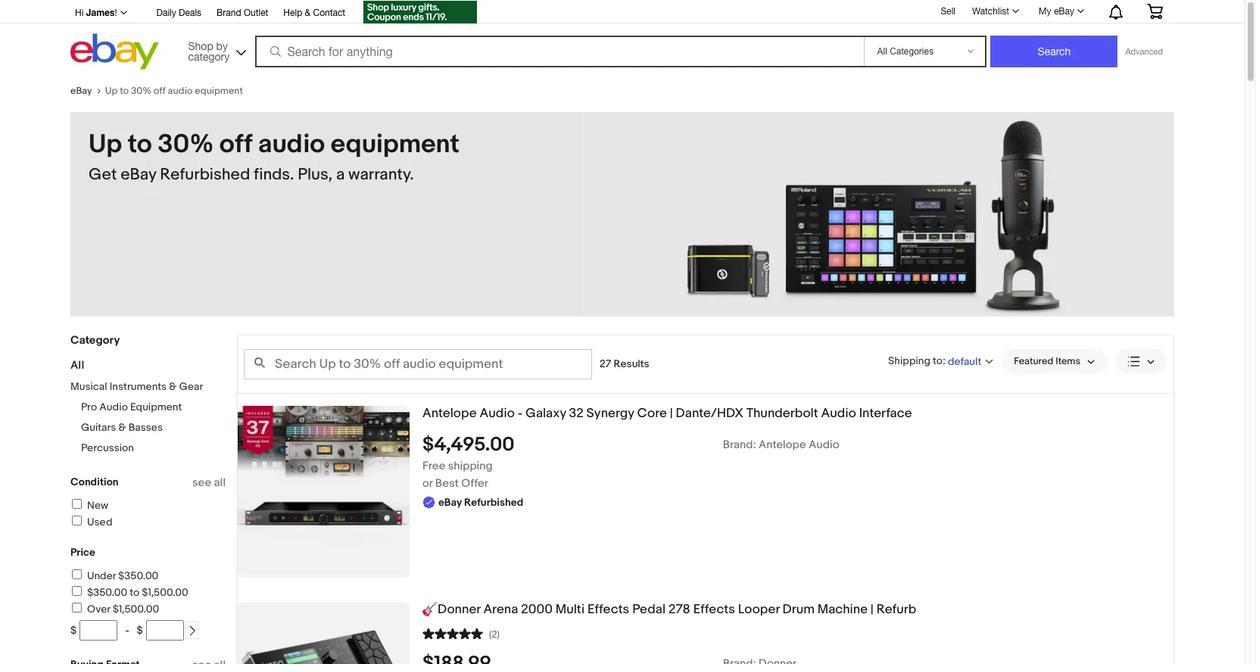 Task type: vqa. For each thing, say whether or not it's contained in the screenshot.
left audio
yes



Task type: locate. For each thing, give the bounding box(es) containing it.
to inside shipping to : default
[[933, 354, 943, 367]]

30% right ebay link
[[131, 85, 151, 97]]

view: list view image
[[1128, 353, 1156, 369]]

- down over $1,500.00
[[125, 624, 129, 637]]

2 vertical spatial &
[[118, 421, 126, 434]]

watchlist
[[973, 6, 1010, 17]]

equipment inside up to 30% off audio equipment get ebay refurbished finds. plus, a warranty.
[[331, 129, 460, 161]]

warranty.
[[349, 165, 414, 185]]

Search for anything text field
[[257, 37, 862, 66]]

0 horizontal spatial 30%
[[131, 85, 151, 97]]

off for up to 30% off audio equipment
[[154, 85, 166, 97]]

& right help
[[305, 8, 311, 18]]

to for up to 30% off audio equipment get ebay refurbished finds. plus, a warranty.
[[128, 129, 152, 161]]

up for up to 30% off audio equipment
[[105, 85, 118, 97]]

under $350.00
[[87, 570, 159, 583]]

james
[[86, 7, 115, 18]]

1 horizontal spatial audio
[[258, 129, 325, 161]]

antelope
[[423, 406, 477, 421], [759, 438, 807, 452]]

shop by category banner
[[67, 0, 1175, 73]]

musical
[[70, 380, 107, 393]]

up inside up to 30% off audio equipment get ebay refurbished finds. plus, a warranty.
[[89, 129, 122, 161]]

0 horizontal spatial equipment
[[195, 85, 243, 97]]

drum
[[783, 602, 815, 617]]

audio inside "all musical instruments & gear pro audio equipment guitars & basses percussion"
[[99, 401, 128, 414]]

advanced
[[1126, 47, 1164, 56]]

refurbished left the finds.
[[160, 165, 250, 185]]

effects right multi at the left bottom of the page
[[588, 602, 630, 617]]

$1,500.00 down $350.00 to $1,500.00
[[113, 603, 159, 616]]

$
[[70, 624, 77, 637], [137, 624, 143, 637]]

1 vertical spatial up
[[89, 129, 122, 161]]

guitars & basses link
[[81, 421, 163, 434]]

equipment for up to 30% off audio equipment get ebay refurbished finds. plus, a warranty.
[[331, 129, 460, 161]]

1 horizontal spatial equipment
[[331, 129, 460, 161]]

0 vertical spatial equipment
[[195, 85, 243, 97]]

antelope audio - galaxy 32 synergy core | dante/hdx thunderbolt audio interface link
[[423, 406, 1174, 422]]

help & contact
[[284, 8, 346, 18]]

brand outlet link
[[217, 5, 268, 22]]

to up over $1,500.00
[[130, 586, 140, 599]]

audio left interface
[[822, 406, 857, 421]]

Enter your search keyword text field
[[244, 349, 592, 380]]

0 horizontal spatial &
[[118, 421, 126, 434]]

2000
[[521, 602, 553, 617]]

& left gear
[[169, 380, 177, 393]]

antelope down thunderbolt
[[759, 438, 807, 452]]

by
[[216, 40, 228, 52]]

under
[[87, 570, 116, 583]]

refurbished down offer
[[464, 496, 524, 509]]

audio down antelope audio - galaxy 32 synergy core | dante/hdx thunderbolt audio interface link
[[809, 438, 840, 452]]

pedal
[[633, 602, 666, 617]]

$350.00 up $350.00 to $1,500.00
[[118, 570, 159, 583]]

|
[[670, 406, 673, 421], [871, 602, 874, 617]]

| right the core
[[670, 406, 673, 421]]

arena
[[484, 602, 519, 617]]

over $1,500.00 link
[[70, 603, 159, 616]]

results
[[614, 358, 650, 370]]

looper
[[739, 602, 780, 617]]

to down up to 30% off audio equipment
[[128, 129, 152, 161]]

off
[[154, 85, 166, 97], [220, 129, 252, 161]]

0 vertical spatial refurbished
[[160, 165, 250, 185]]

1 horizontal spatial 30%
[[158, 129, 214, 161]]

audio up the finds.
[[258, 129, 325, 161]]

dante/hdx
[[676, 406, 744, 421]]

1 vertical spatial &
[[169, 380, 177, 393]]

& down pro audio equipment link
[[118, 421, 126, 434]]

audio inside up to 30% off audio equipment get ebay refurbished finds. plus, a warranty.
[[258, 129, 325, 161]]

27 results
[[600, 358, 650, 370]]

1 horizontal spatial effects
[[694, 602, 736, 617]]

help
[[284, 8, 302, 18]]

:
[[943, 354, 946, 367]]

30% for up to 30% off audio equipment
[[131, 85, 151, 97]]

1 horizontal spatial refurbished
[[464, 496, 524, 509]]

$350.00 down the under
[[87, 586, 127, 599]]

1 horizontal spatial off
[[220, 129, 252, 161]]

30% for up to 30% off audio equipment get ebay refurbished finds. plus, a warranty.
[[158, 129, 214, 161]]

audio up "guitars & basses" link
[[99, 401, 128, 414]]

1 vertical spatial |
[[871, 602, 874, 617]]

effects
[[588, 602, 630, 617], [694, 602, 736, 617]]

None submit
[[991, 36, 1119, 67]]

1 vertical spatial equipment
[[331, 129, 460, 161]]

1 vertical spatial $1,500.00
[[113, 603, 159, 616]]

antelope up $4,495.00
[[423, 406, 477, 421]]

deals
[[179, 8, 202, 18]]

0 vertical spatial off
[[154, 85, 166, 97]]

category
[[188, 50, 230, 63]]

$1,500.00 up maximum value text box
[[142, 586, 188, 599]]

& inside account navigation
[[305, 8, 311, 18]]

$350.00
[[118, 570, 159, 583], [87, 586, 127, 599]]

1 horizontal spatial -
[[518, 406, 523, 421]]

equipment up warranty.
[[331, 129, 460, 161]]

2 $ from the left
[[137, 624, 143, 637]]

$ down over $1,500.00 checkbox in the bottom of the page
[[70, 624, 77, 637]]

guitars
[[81, 421, 116, 434]]

- left the galaxy
[[518, 406, 523, 421]]

thunderbolt
[[747, 406, 819, 421]]

core
[[638, 406, 667, 421]]

up to 30% off audio equipment get ebay refurbished finds. plus, a warranty.
[[89, 129, 460, 185]]

get
[[89, 165, 117, 185]]

1 horizontal spatial $
[[137, 624, 143, 637]]

sell
[[941, 6, 956, 16]]

ebay link
[[70, 85, 105, 97]]

🎸donner arena 2000 multi effects pedal 278 effects looper drum machine | refurb
[[423, 602, 917, 617]]

my ebay link
[[1031, 2, 1092, 20]]

0 horizontal spatial audio
[[168, 85, 193, 97]]

ebay
[[1055, 6, 1075, 17], [70, 85, 92, 97], [121, 165, 156, 185], [439, 496, 462, 509]]

Maximum Value text field
[[146, 621, 184, 641]]

30% down up to 30% off audio equipment
[[158, 129, 214, 161]]

&
[[305, 8, 311, 18], [169, 380, 177, 393], [118, 421, 126, 434]]

equipment
[[195, 85, 243, 97], [331, 129, 460, 161]]

audio
[[168, 85, 193, 97], [258, 129, 325, 161]]

antelope audio - galaxy 32 synergy core | dante/hdx thunderbolt audio interface image
[[238, 406, 410, 578]]

effects right 278
[[694, 602, 736, 617]]

galaxy
[[526, 406, 567, 421]]

$1,500.00
[[142, 586, 188, 599], [113, 603, 159, 616]]

0 horizontal spatial refurbished
[[160, 165, 250, 185]]

0 vertical spatial |
[[670, 406, 673, 421]]

0 horizontal spatial $
[[70, 624, 77, 637]]

off inside up to 30% off audio equipment get ebay refurbished finds. plus, a warranty.
[[220, 129, 252, 161]]

2 effects from the left
[[694, 602, 736, 617]]

gear
[[179, 380, 203, 393]]

ebay inside up to 30% off audio equipment get ebay refurbished finds. plus, a warranty.
[[121, 165, 156, 185]]

1 vertical spatial audio
[[258, 129, 325, 161]]

equipment down category at the left of page
[[195, 85, 243, 97]]

none submit inside 'shop by category' banner
[[991, 36, 1119, 67]]

machine
[[818, 602, 868, 617]]

1 vertical spatial antelope
[[759, 438, 807, 452]]

shop
[[188, 40, 213, 52]]

audio
[[99, 401, 128, 414], [480, 406, 515, 421], [822, 406, 857, 421], [809, 438, 840, 452]]

30% inside up to 30% off audio equipment get ebay refurbished finds. plus, a warranty.
[[158, 129, 214, 161]]

0 vertical spatial &
[[305, 8, 311, 18]]

finds.
[[254, 165, 294, 185]]

all
[[70, 358, 84, 373]]

1 horizontal spatial antelope
[[759, 438, 807, 452]]

to inside up to 30% off audio equipment get ebay refurbished finds. plus, a warranty.
[[128, 129, 152, 161]]

Over $1,500.00 checkbox
[[72, 603, 82, 613]]

audio down category at the left of page
[[168, 85, 193, 97]]

1 vertical spatial 30%
[[158, 129, 214, 161]]

| left refurb
[[871, 602, 874, 617]]

see all
[[192, 476, 226, 490]]

to right ebay link
[[120, 85, 129, 97]]

$ left maximum value text box
[[137, 624, 143, 637]]

New checkbox
[[72, 499, 82, 509]]

$ for minimum value text field
[[70, 624, 77, 637]]

-
[[518, 406, 523, 421], [125, 624, 129, 637]]

1 vertical spatial -
[[125, 624, 129, 637]]

featured items button
[[1003, 349, 1108, 374]]

0 vertical spatial up
[[105, 85, 118, 97]]

0 vertical spatial 30%
[[131, 85, 151, 97]]

0 horizontal spatial antelope
[[423, 406, 477, 421]]

refurbished
[[160, 165, 250, 185], [464, 496, 524, 509]]

synergy
[[587, 406, 635, 421]]

1 $ from the left
[[70, 624, 77, 637]]

$4,495.00
[[423, 433, 515, 457]]

Used checkbox
[[72, 516, 82, 526]]

1 vertical spatial off
[[220, 129, 252, 161]]

to
[[120, 85, 129, 97], [128, 129, 152, 161], [933, 354, 943, 367], [130, 586, 140, 599]]

0 horizontal spatial effects
[[588, 602, 630, 617]]

featured items
[[1015, 355, 1081, 367]]

30%
[[131, 85, 151, 97], [158, 129, 214, 161]]

to left default
[[933, 354, 943, 367]]

0 vertical spatial audio
[[168, 85, 193, 97]]

2 horizontal spatial &
[[305, 8, 311, 18]]

1 vertical spatial refurbished
[[464, 496, 524, 509]]

0 horizontal spatial off
[[154, 85, 166, 97]]

items
[[1056, 355, 1081, 367]]

32
[[569, 406, 584, 421]]

0 vertical spatial antelope
[[423, 406, 477, 421]]



Task type: describe. For each thing, give the bounding box(es) containing it.
1 horizontal spatial &
[[169, 380, 177, 393]]

free
[[423, 459, 446, 473]]

contact
[[313, 8, 346, 18]]

ebay refurbished
[[439, 496, 524, 509]]

brand:
[[723, 438, 757, 452]]

brand outlet
[[217, 8, 268, 18]]

audio for up to 30% off audio equipment get ebay refurbished finds. plus, a warranty.
[[258, 129, 325, 161]]

see all button
[[192, 476, 226, 490]]

all musical instruments & gear pro audio equipment guitars & basses percussion
[[70, 358, 203, 455]]

featured
[[1015, 355, 1054, 367]]

equipment
[[130, 401, 182, 414]]

1 vertical spatial $350.00
[[87, 586, 127, 599]]

category
[[70, 333, 120, 348]]

to for up to 30% off audio equipment
[[120, 85, 129, 97]]

refurbished inside up to 30% off audio equipment get ebay refurbished finds. plus, a warranty.
[[160, 165, 250, 185]]

over $1,500.00
[[87, 603, 159, 616]]

to for shipping to : default
[[933, 354, 943, 367]]

(2)
[[489, 629, 500, 641]]

multi
[[556, 602, 585, 617]]

daily deals
[[156, 8, 202, 18]]

outlet
[[244, 8, 268, 18]]

under $350.00 link
[[70, 570, 159, 583]]

used
[[87, 516, 112, 529]]

shop by category button
[[181, 34, 250, 66]]

shipping to : default
[[889, 354, 982, 368]]

brand
[[217, 8, 241, 18]]

all
[[214, 476, 226, 490]]

🎸donner arena 2000 multi effects pedal 278 effects looper drum machine | refurb image
[[238, 602, 410, 664]]

equipment for up to 30% off audio equipment
[[195, 85, 243, 97]]

condition
[[70, 476, 119, 489]]

new link
[[70, 499, 108, 512]]

ebay inside my ebay link
[[1055, 6, 1075, 17]]

antelope inside brand: antelope audio free shipping or best offer
[[759, 438, 807, 452]]

Under $350.00 checkbox
[[72, 570, 82, 580]]

$350.00 to $1,500.00
[[87, 586, 188, 599]]

🎸donner
[[423, 602, 481, 617]]

interface
[[860, 406, 913, 421]]

brand: antelope audio free shipping or best offer
[[423, 438, 840, 491]]

advanced link
[[1119, 36, 1171, 67]]

help & contact link
[[284, 5, 346, 22]]

0 vertical spatial $350.00
[[118, 570, 159, 583]]

0 vertical spatial -
[[518, 406, 523, 421]]

$350.00 to $1,500.00 link
[[70, 586, 188, 599]]

(2) link
[[423, 626, 500, 641]]

audio inside brand: antelope audio free shipping or best offer
[[809, 438, 840, 452]]

27
[[600, 358, 612, 370]]

daily deals link
[[156, 5, 202, 22]]

to for $350.00 to $1,500.00
[[130, 586, 140, 599]]

used link
[[70, 516, 112, 529]]

audio up $4,495.00
[[480, 406, 515, 421]]

antelope audio - galaxy 32 synergy core | dante/hdx thunderbolt audio interface
[[423, 406, 913, 421]]

up for up to 30% off audio equipment get ebay refurbished finds. plus, a warranty.
[[89, 129, 122, 161]]

watchlist link
[[964, 2, 1027, 20]]

plus,
[[298, 165, 333, 185]]

refurb
[[877, 602, 917, 617]]

Minimum Value text field
[[80, 621, 118, 641]]

over
[[87, 603, 110, 616]]

!
[[115, 8, 117, 18]]

pro
[[81, 401, 97, 414]]

shop by category
[[188, 40, 230, 63]]

shipping
[[448, 459, 493, 473]]

default
[[949, 355, 982, 368]]

shipping
[[889, 354, 931, 367]]

daily
[[156, 8, 176, 18]]

sell link
[[934, 6, 963, 16]]

0 horizontal spatial |
[[670, 406, 673, 421]]

pro audio equipment link
[[81, 401, 182, 414]]

percussion link
[[81, 442, 134, 455]]

new
[[87, 499, 108, 512]]

my
[[1040, 6, 1052, 17]]

instruments
[[110, 380, 167, 393]]

basses
[[129, 421, 163, 434]]

a
[[336, 165, 345, 185]]

best
[[436, 476, 459, 491]]

0 vertical spatial $1,500.00
[[142, 586, 188, 599]]

$ for maximum value text box
[[137, 624, 143, 637]]

my ebay
[[1040, 6, 1075, 17]]

account navigation
[[67, 0, 1175, 26]]

percussion
[[81, 442, 134, 455]]

hi
[[75, 8, 84, 18]]

278
[[669, 602, 691, 617]]

musical instruments & gear link
[[70, 380, 203, 393]]

your shopping cart image
[[1147, 4, 1164, 19]]

$350.00 to $1,500.00 checkbox
[[72, 586, 82, 596]]

get the coupon image
[[364, 1, 477, 23]]

5 out of 5 stars image
[[423, 626, 483, 641]]

audio for up to 30% off audio equipment
[[168, 85, 193, 97]]

0 horizontal spatial -
[[125, 624, 129, 637]]

submit price range image
[[187, 626, 198, 637]]

1 effects from the left
[[588, 602, 630, 617]]

see
[[192, 476, 212, 490]]

or
[[423, 476, 433, 491]]

1 horizontal spatial |
[[871, 602, 874, 617]]

hi james !
[[75, 7, 117, 18]]

off for up to 30% off audio equipment get ebay refurbished finds. plus, a warranty.
[[220, 129, 252, 161]]

🎸donner arena 2000 multi effects pedal 278 effects looper drum machine | refurb link
[[423, 602, 1174, 618]]

offer
[[462, 476, 489, 491]]



